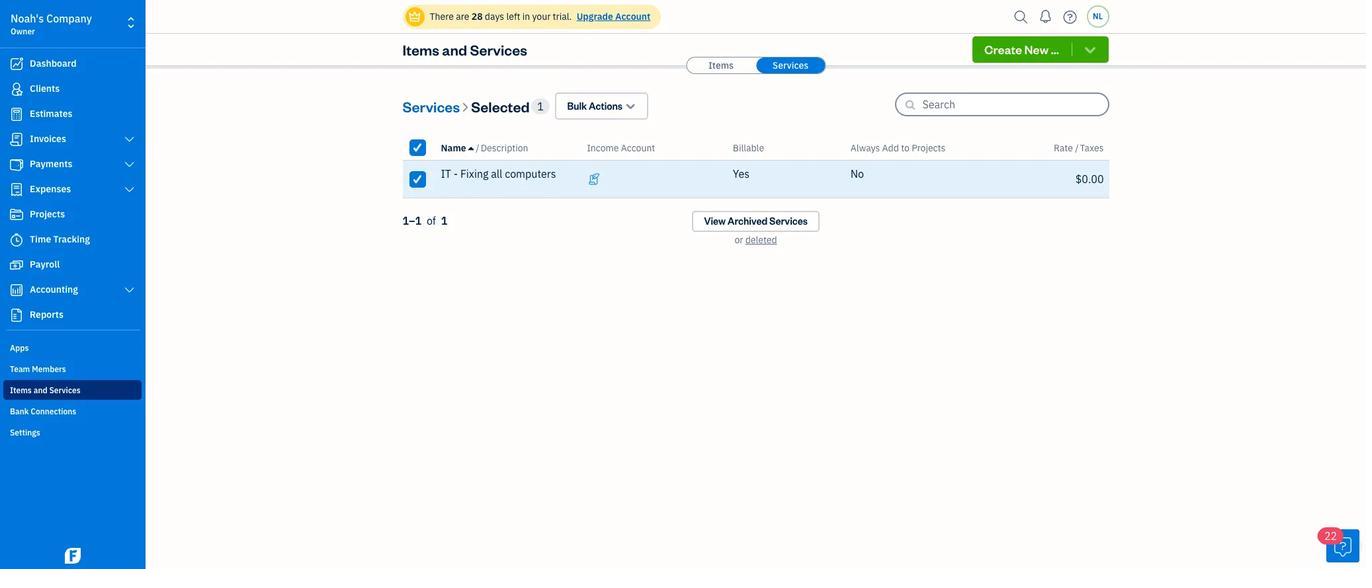 Task type: vqa. For each thing, say whether or not it's contained in the screenshot.
chevronDown image within Create New … button
yes



Task type: describe. For each thing, give the bounding box(es) containing it.
add
[[883, 142, 899, 154]]

items inside main element
[[10, 386, 32, 396]]

payroll link
[[3, 253, 142, 277]]

expenses link
[[3, 178, 142, 202]]

create new … button
[[973, 36, 1109, 63]]

bulk actions button
[[556, 93, 649, 120]]

actions
[[589, 100, 623, 112]]

check image
[[411, 141, 424, 154]]

0 horizontal spatial 1
[[441, 214, 448, 228]]

main element
[[0, 0, 179, 570]]

chevron large down image for invoices
[[123, 134, 136, 145]]

projects link
[[3, 203, 142, 227]]

0 vertical spatial and
[[442, 40, 467, 59]]

taxes
[[1080, 142, 1104, 154]]

or
[[735, 234, 743, 246]]

of
[[427, 214, 436, 228]]

trial.
[[553, 11, 572, 22]]

22
[[1325, 530, 1338, 543]]

always
[[851, 142, 880, 154]]

noah's
[[11, 12, 44, 25]]

in
[[523, 11, 530, 22]]

tracking
[[53, 234, 90, 246]]

nl
[[1093, 11, 1103, 21]]

deleted
[[746, 234, 777, 246]]

clients link
[[3, 77, 142, 101]]

reports link
[[3, 304, 142, 328]]

there are 28 days left in your trial. upgrade account
[[430, 11, 651, 22]]

description link
[[481, 142, 528, 154]]

noah's company owner
[[11, 12, 92, 36]]

go to help image
[[1060, 7, 1081, 27]]

team members link
[[3, 359, 142, 379]]

always add to projects link
[[851, 142, 946, 154]]

name
[[441, 142, 466, 154]]

dashboard link
[[3, 52, 142, 76]]

timer image
[[9, 234, 24, 247]]

services inside view archived services or deleted
[[770, 215, 808, 228]]

caretup image
[[468, 143, 474, 153]]

view archived services or deleted
[[704, 215, 808, 246]]

freshbooks image
[[62, 549, 83, 564]]

chevrondown image for bulk actions dropdown button on the top
[[625, 99, 637, 113]]

reports
[[30, 309, 64, 321]]

crown image
[[408, 10, 422, 23]]

2 horizontal spatial items
[[709, 60, 734, 71]]

nl button
[[1087, 5, 1109, 28]]

1 horizontal spatial 1
[[538, 100, 544, 113]]

estimates link
[[3, 103, 142, 126]]

time tracking link
[[3, 228, 142, 252]]

1–1 of 1
[[403, 214, 448, 228]]

dashboard image
[[9, 58, 24, 71]]

fixing
[[460, 167, 489, 181]]

name link
[[441, 142, 476, 154]]

rate link
[[1054, 142, 1075, 154]]

bank connections
[[10, 407, 76, 417]]

2 / from the left
[[1075, 142, 1079, 154]]

bank
[[10, 407, 29, 417]]

28
[[472, 11, 483, 22]]

archived
[[728, 215, 768, 228]]

expenses
[[30, 183, 71, 195]]

22 button
[[1318, 528, 1360, 563]]

$0.00
[[1076, 173, 1104, 186]]

team members
[[10, 365, 66, 375]]

services link
[[756, 58, 825, 73]]

income account
[[587, 142, 655, 154]]

bank connections link
[[3, 402, 142, 422]]

bulk actions
[[567, 100, 623, 112]]

invoice image
[[9, 133, 24, 146]]

resource center badge image
[[1327, 530, 1360, 563]]

dashboard
[[30, 58, 77, 69]]

1 vertical spatial account
[[621, 142, 655, 154]]

connections
[[31, 407, 76, 417]]

time
[[30, 234, 51, 246]]

view
[[704, 215, 726, 228]]

create new … button
[[973, 36, 1109, 63]]

time tracking
[[30, 234, 90, 246]]

left
[[507, 11, 520, 22]]

payments
[[30, 158, 72, 170]]

team
[[10, 365, 30, 375]]

bulk
[[567, 100, 587, 112]]

there
[[430, 11, 454, 22]]

payroll
[[30, 259, 60, 271]]

services button
[[403, 96, 460, 117]]

-
[[454, 167, 458, 181]]

accounting
[[30, 284, 78, 296]]

billable link
[[733, 142, 764, 154]]

items and services link
[[3, 381, 142, 400]]

0 vertical spatial items
[[403, 40, 439, 59]]



Task type: locate. For each thing, give the bounding box(es) containing it.
0 horizontal spatial chevrondown image
[[625, 99, 637, 113]]

search image
[[1011, 7, 1032, 27]]

clients
[[30, 83, 60, 95]]

accounting link
[[3, 279, 142, 302]]

yes
[[733, 167, 750, 181]]

/ right 'rate'
[[1075, 142, 1079, 154]]

estimate image
[[9, 108, 24, 121]]

items and services up bank connections
[[10, 386, 81, 396]]

chevron large down image for payments
[[123, 159, 136, 170]]

0 horizontal spatial /
[[476, 142, 480, 154]]

2 vertical spatial items
[[10, 386, 32, 396]]

1 horizontal spatial and
[[442, 40, 467, 59]]

0 vertical spatial account
[[615, 11, 651, 22]]

projects inside main element
[[30, 208, 65, 220]]

1–1
[[403, 214, 422, 228]]

chevrondown image
[[1083, 43, 1098, 56], [625, 99, 637, 113]]

0 vertical spatial chevron large down image
[[123, 159, 136, 170]]

chevron large down image up "reports" link at the bottom of the page
[[123, 285, 136, 296]]

0 vertical spatial items and services
[[403, 40, 527, 59]]

notifications image
[[1035, 3, 1056, 30]]

chevrondown image inside create new … button
[[1083, 43, 1098, 56]]

and down team members
[[34, 386, 47, 396]]

view archived services link
[[692, 211, 820, 232]]

your
[[532, 11, 551, 22]]

money image
[[9, 259, 24, 272]]

computers
[[505, 167, 556, 181]]

/ right caretup icon at the top left
[[476, 142, 480, 154]]

0 vertical spatial 1
[[538, 100, 544, 113]]

projects
[[912, 142, 946, 154], [30, 208, 65, 220]]

1 horizontal spatial projects
[[912, 142, 946, 154]]

company
[[46, 12, 92, 25]]

invoices
[[30, 133, 66, 145]]

1 vertical spatial items
[[709, 60, 734, 71]]

1
[[538, 100, 544, 113], [441, 214, 448, 228]]

it
[[441, 167, 451, 181]]

estimates
[[30, 108, 73, 120]]

0 horizontal spatial and
[[34, 386, 47, 396]]

settings link
[[3, 423, 142, 443]]

description
[[481, 142, 528, 154]]

1 vertical spatial chevron large down image
[[123, 185, 136, 195]]

1 horizontal spatial items and services
[[403, 40, 527, 59]]

chevrondown image for create new … button
[[1083, 43, 1098, 56]]

chevron large down image up projects link
[[123, 185, 136, 195]]

projects right to
[[912, 142, 946, 154]]

new
[[1025, 42, 1049, 57]]

chevron large down image
[[123, 134, 136, 145], [123, 285, 136, 296]]

1 left the bulk
[[538, 100, 544, 113]]

chevron large down image inside payments link
[[123, 159, 136, 170]]

deleted link
[[746, 234, 777, 246]]

1 chevron large down image from the top
[[123, 159, 136, 170]]

payment image
[[9, 158, 24, 171]]

1 chevron large down image from the top
[[123, 134, 136, 145]]

0 horizontal spatial projects
[[30, 208, 65, 220]]

items link
[[687, 58, 756, 73]]

rate / taxes
[[1054, 142, 1104, 154]]

chevron large down image
[[123, 159, 136, 170], [123, 185, 136, 195]]

members
[[32, 365, 66, 375]]

…
[[1051, 42, 1059, 57]]

to
[[901, 142, 910, 154]]

items and services inside main element
[[10, 386, 81, 396]]

chevrondown image right actions
[[625, 99, 637, 113]]

create new …
[[985, 42, 1059, 57]]

client image
[[9, 83, 24, 96]]

0 vertical spatial chevrondown image
[[1083, 43, 1098, 56]]

chevron large down image down invoices link
[[123, 159, 136, 170]]

0 vertical spatial projects
[[912, 142, 946, 154]]

Search text field
[[923, 94, 1108, 115]]

and down are at the left top of page
[[442, 40, 467, 59]]

create
[[985, 42, 1022, 57]]

chevron large down image inside accounting link
[[123, 285, 136, 296]]

0 horizontal spatial items
[[10, 386, 32, 396]]

0 horizontal spatial items and services
[[10, 386, 81, 396]]

1 horizontal spatial items
[[403, 40, 439, 59]]

income account link
[[587, 142, 655, 154]]

all
[[491, 167, 503, 181]]

2 chevron large down image from the top
[[123, 185, 136, 195]]

1 right of
[[441, 214, 448, 228]]

account right income
[[621, 142, 655, 154]]

chart image
[[9, 284, 24, 297]]

1 horizontal spatial chevrondown image
[[1083, 43, 1098, 56]]

chevron large down image inside expenses link
[[123, 185, 136, 195]]

account right upgrade
[[615, 11, 651, 22]]

items
[[403, 40, 439, 59], [709, 60, 734, 71], [10, 386, 32, 396]]

/
[[476, 142, 480, 154], [1075, 142, 1079, 154]]

1 vertical spatial 1
[[441, 214, 448, 228]]

and inside main element
[[34, 386, 47, 396]]

1 vertical spatial items and services
[[10, 386, 81, 396]]

chevrondown image down nl dropdown button
[[1083, 43, 1098, 56]]

1 vertical spatial chevron large down image
[[123, 285, 136, 296]]

services inside main element
[[49, 386, 81, 396]]

1 vertical spatial projects
[[30, 208, 65, 220]]

1 vertical spatial and
[[34, 386, 47, 396]]

billable
[[733, 142, 764, 154]]

account
[[615, 11, 651, 22], [621, 142, 655, 154]]

items and services
[[403, 40, 527, 59], [10, 386, 81, 396]]

chevrondown image inside bulk actions dropdown button
[[625, 99, 637, 113]]

are
[[456, 11, 469, 22]]

upgrade account link
[[574, 11, 651, 22]]

upgrade
[[577, 11, 613, 22]]

invoices link
[[3, 128, 142, 152]]

chevron large down image inside invoices link
[[123, 134, 136, 145]]

settings
[[10, 428, 40, 438]]

apps
[[10, 343, 29, 353]]

expense image
[[9, 183, 24, 197]]

1 horizontal spatial /
[[1075, 142, 1079, 154]]

selected
[[471, 97, 530, 115]]

2 chevron large down image from the top
[[123, 285, 136, 296]]

owner
[[11, 26, 35, 36]]

report image
[[9, 309, 24, 322]]

projects down expenses
[[30, 208, 65, 220]]

1 / from the left
[[476, 142, 480, 154]]

and
[[442, 40, 467, 59], [34, 386, 47, 396]]

items and services down are at the left top of page
[[403, 40, 527, 59]]

always add to projects
[[851, 142, 946, 154]]

days
[[485, 11, 504, 22]]

1 vertical spatial chevrondown image
[[625, 99, 637, 113]]

no
[[851, 167, 864, 181]]

chevron large down image for expenses
[[123, 185, 136, 195]]

0 vertical spatial chevron large down image
[[123, 134, 136, 145]]

income
[[587, 142, 619, 154]]

project image
[[9, 208, 24, 222]]

chevron large down image for accounting
[[123, 285, 136, 296]]

chevron large down image up payments link at the top left
[[123, 134, 136, 145]]

apps link
[[3, 338, 142, 358]]



